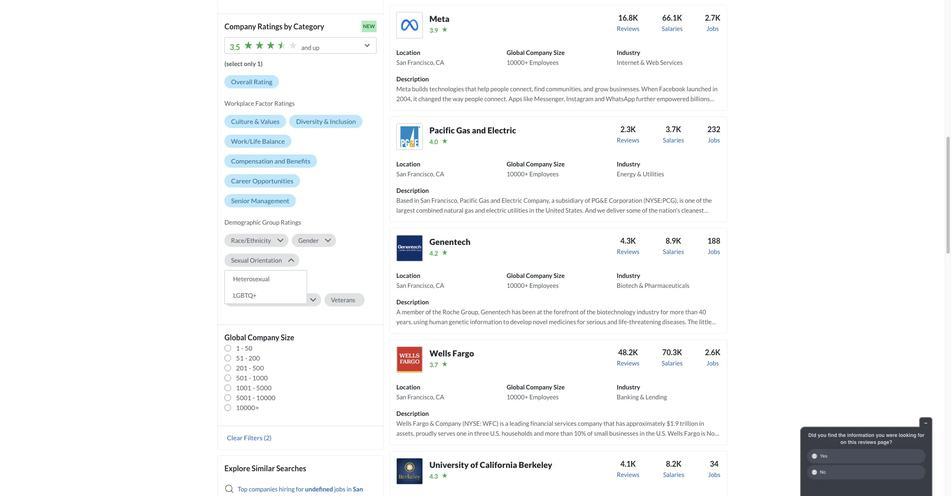 Task type: locate. For each thing, give the bounding box(es) containing it.
salaries down the 3.7k
[[663, 136, 684, 144]]

1 reviews from the top
[[617, 25, 639, 32]]

it
[[413, 95, 417, 102]]

pacific gas and electric image
[[396, 124, 423, 150]]

reviews for pacific gas and electric
[[617, 136, 639, 144]]

electric
[[488, 125, 516, 135]]

& for wells fargo
[[640, 393, 644, 401]]

francisco, up builds
[[407, 59, 435, 66]]

- left 5000
[[253, 384, 255, 392]]

2 vertical spatial meta
[[461, 105, 475, 112]]

0 vertical spatial in
[[713, 85, 718, 93]]

jobs down 2.6k
[[707, 360, 719, 367]]

188
[[707, 236, 720, 245]]

francisco, down 3.7
[[407, 393, 435, 401]]

salaries for pacific gas and electric
[[663, 136, 684, 144]]

jobs down the "34"
[[708, 471, 720, 479]]

jobs inside the 232 jobs
[[708, 136, 720, 144]]

0 vertical spatial for
[[918, 433, 924, 439]]

the
[[442, 95, 451, 102], [417, 105, 426, 112], [450, 115, 459, 122], [838, 433, 846, 439]]

2 location san francisco, ca from the top
[[396, 160, 444, 178]]

you right did
[[818, 433, 827, 439]]

meta up next
[[461, 105, 475, 112]]

jobs inside 2.7k jobs
[[707, 25, 719, 32]]

188 jobs
[[707, 236, 720, 255]]

jobs down the 232
[[708, 136, 720, 144]]

for right hiring
[[296, 486, 304, 493]]

location down pacific gas and electric image
[[396, 160, 420, 168]]

biotech
[[617, 282, 638, 289]]

and down evolution
[[472, 125, 486, 135]]

501 - 1000
[[236, 374, 268, 382]]

& right biotech
[[639, 282, 643, 289]]

location san francisco, ca down 4.2
[[396, 272, 444, 289]]

industry up energy
[[617, 160, 640, 168]]

in right jobs
[[347, 486, 352, 493]]

global for wells fargo
[[507, 384, 525, 391]]

jobs for meta
[[707, 25, 719, 32]]

jobs for pacific gas and electric
[[708, 136, 720, 144]]

wells fargo image
[[396, 347, 423, 373]]

2 reviews from the top
[[617, 136, 639, 144]]

location for wells fargo
[[396, 384, 420, 391]]

salaries down 70.3k
[[662, 360, 683, 367]]

reviews
[[858, 440, 876, 446]]

only
[[244, 60, 256, 67]]

san down genentech image
[[396, 282, 406, 289]]

3 description from the top
[[396, 298, 429, 306]]

0 horizontal spatial in
[[347, 486, 352, 493]]

3 global company size 10000+ employees from the top
[[507, 272, 565, 289]]

1 vertical spatial people
[[465, 95, 483, 102]]

1 vertical spatial help
[[422, 115, 434, 122]]

industry for wells fargo
[[617, 384, 640, 391]]

3 location from the top
[[396, 272, 420, 279]]

& inside industry banking & lending
[[640, 393, 644, 401]]

ca for wells fargo
[[436, 393, 444, 401]]

2 vertical spatial ratings
[[281, 219, 301, 226]]

ca down companies
[[267, 496, 275, 496]]

san right jobs
[[353, 486, 363, 493]]

location san francisco, ca down 4.0
[[396, 160, 444, 178]]

sexual orientation
[[231, 257, 282, 264]]

ca down 4.2
[[436, 282, 444, 289]]

description for wells fargo
[[396, 410, 429, 417]]

0 vertical spatial help
[[478, 85, 489, 93]]

jobs for genentech
[[708, 248, 720, 255]]

reviews for genentech
[[617, 248, 639, 255]]

2 you from the left
[[876, 433, 885, 439]]

location down the wells fargo image
[[396, 384, 420, 391]]

size for pacific gas and electric
[[554, 160, 565, 168]]

top companies hiring for undefined jobs in
[[238, 486, 353, 493]]

demographic group ratings
[[224, 219, 301, 226]]

like up 2d
[[523, 95, 533, 102]]

to
[[415, 115, 421, 122]]

- right the 51
[[245, 354, 247, 362]]

yes
[[820, 454, 828, 459]]

people down the that
[[465, 95, 483, 102]]

social
[[506, 115, 521, 122]]

ca down 4.0
[[436, 170, 444, 178]]

1 location from the top
[[396, 49, 420, 56]]

0 horizontal spatial you
[[818, 433, 827, 439]]

3 industry from the top
[[617, 272, 640, 279]]

employees for pacific gas and electric
[[529, 170, 559, 178]]

2 description from the top
[[396, 187, 429, 194]]

when
[[641, 85, 658, 93]]

location san francisco, ca down 3.7
[[396, 384, 444, 401]]

in left the social
[[500, 115, 505, 122]]

management
[[251, 197, 289, 205]]

4 employees from the top
[[529, 393, 559, 401]]

and inside "compensation and benefits" "button"
[[274, 157, 285, 165]]

ratings right the factor
[[274, 100, 295, 107]]

company for pacific gas and electric
[[526, 160, 552, 168]]

0 vertical spatial find
[[534, 85, 545, 93]]

34
[[710, 460, 719, 469]]

salaries down 66.1k at the top right of page
[[662, 25, 683, 32]]

rating
[[254, 78, 272, 86]]

& inside industry internet & web services
[[640, 59, 645, 66]]

benefits
[[287, 157, 311, 165]]

5001
[[236, 394, 251, 402]]

&
[[640, 59, 645, 66], [255, 117, 259, 125], [324, 117, 329, 125], [637, 170, 642, 178], [639, 282, 643, 289], [640, 393, 644, 401]]

pacific gas and electric
[[429, 125, 516, 135]]

like
[[523, 95, 533, 102], [639, 105, 649, 112]]

industry for meta
[[617, 49, 640, 56]]

builds
[[412, 85, 428, 93]]

- for 1001
[[253, 384, 255, 392]]

company
[[224, 22, 256, 31], [526, 49, 552, 56], [526, 160, 552, 168], [526, 272, 552, 279], [248, 333, 279, 342], [526, 384, 552, 391]]

4 reviews from the top
[[617, 360, 639, 367]]

demographic
[[224, 219, 261, 226]]

global company size 10000+ employees for meta
[[507, 49, 565, 66]]

meta up 2004,
[[396, 85, 411, 93]]

like down further
[[639, 105, 649, 112]]

industry up banking
[[617, 384, 640, 391]]

searches
[[276, 464, 306, 473]]

top
[[238, 486, 248, 493]]

francisco, for pacific gas and electric
[[407, 170, 435, 178]]

industry up internet at top right
[[617, 49, 640, 56]]

4 global company size 10000+ employees from the top
[[507, 384, 565, 401]]

location down meta image
[[396, 49, 420, 56]]

the down technologies
[[442, 95, 451, 102]]

4 industry from the top
[[617, 384, 640, 391]]

size for wells fargo
[[554, 384, 565, 391]]

help right to
[[422, 115, 434, 122]]

ca down 3.7
[[436, 393, 444, 401]]

0 horizontal spatial people
[[465, 95, 483, 102]]

2 industry from the top
[[617, 160, 640, 168]]

5 reviews from the top
[[617, 471, 639, 479]]

16.8k reviews
[[617, 13, 639, 32]]

gas
[[456, 125, 470, 135]]

8.2k salaries
[[663, 460, 684, 479]]

people up connect.
[[490, 85, 509, 93]]

salaries down "8.9k" on the right top
[[663, 248, 684, 255]]

50
[[245, 344, 252, 352]]

1 vertical spatial meta
[[396, 85, 411, 93]]

size
[[554, 49, 565, 56], [554, 160, 565, 168], [554, 272, 565, 279], [281, 333, 294, 342], [554, 384, 565, 391]]

culture
[[231, 117, 253, 125]]

employees
[[529, 59, 559, 66], [529, 170, 559, 178], [529, 282, 559, 289], [529, 393, 559, 401]]

company for wells fargo
[[526, 384, 552, 391]]

industry inside industry energy & utilities
[[617, 160, 640, 168]]

san
[[396, 59, 406, 66], [396, 170, 406, 178], [396, 282, 406, 289], [396, 393, 406, 401], [353, 486, 363, 493]]

reality
[[396, 115, 414, 122]]

1 horizontal spatial meta
[[429, 14, 449, 24]]

jobs inside the 188 jobs
[[708, 248, 720, 255]]

1 horizontal spatial like
[[639, 105, 649, 112]]

find up the messenger,
[[534, 85, 545, 93]]

francisco, down 4.2
[[407, 282, 435, 289]]

francisco, down 4.0
[[407, 170, 435, 178]]

0 horizontal spatial find
[[534, 85, 545, 93]]

jobs inside "2.6k jobs"
[[707, 360, 719, 367]]

industry inside industry banking & lending
[[617, 384, 640, 391]]

gender
[[298, 237, 319, 244]]

3 location san francisco, ca from the top
[[396, 272, 444, 289]]

reviews down 48.2k
[[617, 360, 639, 367]]

2 global company size 10000+ employees from the top
[[507, 160, 565, 178]]

1 vertical spatial find
[[828, 433, 837, 439]]

description for pacific gas and electric
[[396, 187, 429, 194]]

san for pacific gas and electric
[[396, 170, 406, 178]]

4.0
[[429, 138, 438, 145]]

find inside description meta builds technologies that help people connect, find communities, and grow businesses. when facebook launched in 2004, it changed the way people connect. apps like messenger, instagram and whatsapp further empowered billions around the world. now, meta is moving beyond 2d screens toward immersive experiences like augmented and virtual reality to help build the next evolution in social technology.
[[534, 85, 545, 93]]

1 vertical spatial in
[[500, 115, 505, 122]]

- right 501
[[249, 374, 251, 382]]

in right launched
[[713, 85, 718, 93]]

1
[[236, 344, 240, 352]]

ca for meta
[[436, 59, 444, 66]]

you up page?
[[876, 433, 885, 439]]

& right energy
[[637, 170, 642, 178]]

4.1k reviews
[[617, 460, 639, 479]]

1 vertical spatial for
[[296, 486, 304, 493]]

is
[[476, 105, 481, 112]]

way
[[453, 95, 464, 102]]

ratings left 'by'
[[258, 22, 283, 31]]

career opportunities
[[231, 177, 293, 185]]

francisco, down the top
[[238, 496, 265, 496]]

help right the that
[[478, 85, 489, 93]]

0 vertical spatial like
[[523, 95, 533, 102]]

0 vertical spatial people
[[490, 85, 509, 93]]

orientation
[[250, 257, 282, 264]]

1 horizontal spatial you
[[876, 433, 885, 439]]

reviews down 2.3k
[[617, 136, 639, 144]]

and left benefits
[[274, 157, 285, 165]]

10000+ for wells fargo
[[507, 393, 528, 401]]

empowered
[[657, 95, 689, 102]]

reviews down 4.3k
[[617, 248, 639, 255]]

industry biotech & pharmaceuticals
[[617, 272, 689, 289]]

explore similar searches
[[224, 464, 306, 473]]

1 description from the top
[[396, 75, 429, 83]]

senior management button
[[224, 194, 296, 207]]

(2)
[[264, 434, 272, 442]]

1 vertical spatial ratings
[[274, 100, 295, 107]]

francisco, for wells fargo
[[407, 393, 435, 401]]

berkeley
[[519, 460, 552, 470]]

san down pacific gas and electric image
[[396, 170, 406, 178]]

sexual
[[231, 257, 249, 264]]

and up
[[301, 44, 319, 51]]

services
[[660, 59, 683, 66]]

ratings right group
[[281, 219, 301, 226]]

& inside industry energy & utilities
[[637, 170, 642, 178]]

3 employees from the top
[[529, 282, 559, 289]]

find inside "did you find the information you were looking for on this reviews page?"
[[828, 433, 837, 439]]

0 vertical spatial meta
[[429, 14, 449, 24]]

1 global company size 10000+ employees from the top
[[507, 49, 565, 66]]

caregiver
[[277, 296, 304, 304]]

location san francisco, ca down 3.9
[[396, 49, 444, 66]]

& inside button
[[324, 117, 329, 125]]

1 industry from the top
[[617, 49, 640, 56]]

meta
[[429, 14, 449, 24], [396, 85, 411, 93], [461, 105, 475, 112]]

4 location from the top
[[396, 384, 420, 391]]

were
[[886, 433, 897, 439]]

jobs for wells fargo
[[707, 360, 719, 367]]

industry up biotech
[[617, 272, 640, 279]]

& left lending
[[640, 393, 644, 401]]

ca up technologies
[[436, 59, 444, 66]]

balance
[[262, 137, 285, 145]]

2 location from the top
[[396, 160, 420, 168]]

jobs down 2.7k
[[707, 25, 719, 32]]

evolution
[[473, 115, 499, 122]]

1 vertical spatial like
[[639, 105, 649, 112]]

4 location san francisco, ca from the top
[[396, 384, 444, 401]]

for right looking
[[918, 433, 924, 439]]

1 horizontal spatial find
[[828, 433, 837, 439]]

3 reviews from the top
[[617, 248, 639, 255]]

1000
[[252, 374, 268, 382]]

- down 1001 - 5000
[[253, 394, 255, 402]]

0 vertical spatial ratings
[[258, 22, 283, 31]]

- right 1
[[241, 344, 243, 352]]

1 employees from the top
[[529, 59, 559, 66]]

ca for pacific gas and electric
[[436, 170, 444, 178]]

& inside the industry biotech & pharmaceuticals
[[639, 282, 643, 289]]

& left web
[[640, 59, 645, 66]]

find right did
[[828, 433, 837, 439]]

- right 201
[[249, 364, 251, 372]]

salaries for university of california berkeley
[[663, 471, 684, 479]]

salaries down the 8.2k
[[663, 471, 684, 479]]

1 horizontal spatial for
[[918, 433, 924, 439]]

reviews down 4.1k
[[617, 471, 639, 479]]

employees for genentech
[[529, 282, 559, 289]]

company for meta
[[526, 49, 552, 56]]

& left values
[[255, 117, 259, 125]]

this
[[848, 440, 857, 446]]

reviews for meta
[[617, 25, 639, 32]]

jobs down 188
[[708, 248, 720, 255]]

& left inclusion
[[324, 117, 329, 125]]

up
[[313, 44, 319, 51]]

2.7k jobs
[[705, 13, 720, 32]]

location for pacific gas and electric
[[396, 160, 420, 168]]

industry internet & web services
[[617, 49, 683, 66]]

wells fargo
[[429, 348, 474, 358]]

1 horizontal spatial help
[[478, 85, 489, 93]]

industry
[[617, 49, 640, 56], [617, 160, 640, 168], [617, 272, 640, 279], [617, 384, 640, 391]]

2 horizontal spatial in
[[713, 85, 718, 93]]

global company size 10000+ employees for genentech
[[507, 272, 565, 289]]

48.2k
[[618, 348, 638, 357]]

1 you from the left
[[818, 433, 827, 439]]

industry inside the industry biotech & pharmaceuticals
[[617, 272, 640, 279]]

location down genentech image
[[396, 272, 420, 279]]

2 horizontal spatial meta
[[461, 105, 475, 112]]

technologies
[[429, 85, 464, 93]]

meta up 3.9
[[429, 14, 449, 24]]

san up 2004,
[[396, 59, 406, 66]]

- for 51
[[245, 354, 247, 362]]

whatsapp
[[606, 95, 635, 102]]

51 - 200
[[236, 354, 260, 362]]

0 horizontal spatial like
[[523, 95, 533, 102]]

employees for wells fargo
[[529, 393, 559, 401]]

for
[[918, 433, 924, 439], [296, 486, 304, 493]]

people with disabilities
[[231, 276, 294, 284]]

reviews down '16.8k'
[[617, 25, 639, 32]]

looking
[[899, 433, 916, 439]]

san down the wells fargo image
[[396, 393, 406, 401]]

description for genentech
[[396, 298, 429, 306]]

4 description from the top
[[396, 410, 429, 417]]

-
[[241, 344, 243, 352], [245, 354, 247, 362], [249, 364, 251, 372], [249, 374, 251, 382], [253, 384, 255, 392], [253, 394, 255, 402]]

industry inside industry internet & web services
[[617, 49, 640, 56]]

1 location san francisco, ca from the top
[[396, 49, 444, 66]]

- for 1
[[241, 344, 243, 352]]

banking
[[617, 393, 639, 401]]

2 employees from the top
[[529, 170, 559, 178]]

and up instagram
[[583, 85, 593, 93]]

ratings for group
[[281, 219, 301, 226]]

the up on
[[838, 433, 846, 439]]

work/life
[[231, 137, 261, 145]]

0 horizontal spatial meta
[[396, 85, 411, 93]]



Task type: vqa. For each thing, say whether or not it's contained in the screenshot.
the top LOCATIONS
no



Task type: describe. For each thing, give the bounding box(es) containing it.
3.7
[[429, 361, 438, 369]]

of
[[470, 460, 478, 470]]

augmented
[[650, 105, 681, 112]]

san for wells fargo
[[396, 393, 406, 401]]

16.8k
[[618, 13, 638, 22]]

size for meta
[[554, 49, 565, 56]]

reviews for wells fargo
[[617, 360, 639, 367]]

did
[[808, 433, 816, 439]]

1 horizontal spatial people
[[490, 85, 509, 93]]

salaries for genentech
[[663, 248, 684, 255]]

industry for pacific gas and electric
[[617, 160, 640, 168]]

wells
[[429, 348, 451, 358]]

location san francisco, ca for pacific gas and electric
[[396, 160, 444, 178]]

the down now,
[[450, 115, 459, 122]]

clear filters (2)
[[227, 434, 272, 442]]

genentech image
[[396, 235, 423, 262]]

francisco, for genentech
[[407, 282, 435, 289]]

ca for genentech
[[436, 282, 444, 289]]

francisco, for meta
[[407, 59, 435, 66]]

location san francisco, ca for wells fargo
[[396, 384, 444, 401]]

0 horizontal spatial for
[[296, 486, 304, 493]]

500
[[252, 364, 264, 372]]

66.1k
[[662, 13, 682, 22]]

group
[[262, 219, 280, 226]]

grow
[[595, 85, 609, 93]]

and left "up"
[[301, 44, 311, 51]]

launched
[[687, 85, 711, 93]]

10000+ for pacific gas and electric
[[507, 170, 528, 178]]

70.3k
[[662, 348, 682, 357]]

culture & values
[[231, 117, 280, 125]]

that
[[465, 85, 476, 93]]

salaries for meta
[[662, 25, 683, 32]]

3.7k salaries
[[663, 125, 684, 144]]

by
[[284, 22, 292, 31]]

clear
[[227, 434, 243, 442]]

232 jobs
[[707, 125, 720, 144]]

hiring
[[279, 486, 295, 493]]

opportunities
[[252, 177, 293, 185]]

global company size 10000+ employees for wells fargo
[[507, 384, 565, 401]]

- for 501
[[249, 374, 251, 382]]

2 vertical spatial in
[[347, 486, 352, 493]]

similar
[[252, 464, 275, 473]]

8.2k
[[666, 460, 682, 469]]

overall rating
[[231, 78, 272, 86]]

california
[[480, 460, 517, 470]]

technology.
[[523, 115, 554, 122]]

employees for meta
[[529, 59, 559, 66]]

for inside "did you find the information you were looking for on this reviews page?"
[[918, 433, 924, 439]]

201 - 500
[[236, 364, 264, 372]]

now,
[[446, 105, 460, 112]]

and left virtual
[[682, 105, 692, 112]]

1 horizontal spatial in
[[500, 115, 505, 122]]

new
[[363, 23, 375, 29]]

company for genentech
[[526, 272, 552, 279]]

diversity & inclusion button
[[290, 115, 363, 128]]

toward
[[555, 105, 575, 112]]

2.6k
[[705, 348, 720, 357]]

location san francisco, ca for meta
[[396, 49, 444, 66]]

& inside button
[[255, 117, 259, 125]]

reviews for university of california berkeley
[[617, 471, 639, 479]]

industry for genentech
[[617, 272, 640, 279]]

global for genentech
[[507, 272, 525, 279]]

disabilities
[[264, 276, 294, 284]]

1 - 50
[[236, 344, 252, 352]]

university of california berkeley
[[429, 460, 552, 470]]

san for genentech
[[396, 282, 406, 289]]

10000+ for genentech
[[507, 282, 528, 289]]

instagram
[[566, 95, 594, 102]]

page?
[[878, 440, 892, 446]]

2.3k reviews
[[617, 125, 639, 144]]

(select only 1)
[[224, 60, 263, 67]]

global for pacific gas and electric
[[507, 160, 525, 168]]

company ratings by category
[[224, 22, 324, 31]]

the inside "did you find the information you were looking for on this reviews page?"
[[838, 433, 846, 439]]

jobs
[[334, 486, 345, 493]]

build
[[435, 115, 449, 122]]

201
[[236, 364, 248, 372]]

industry banking & lending
[[617, 384, 667, 401]]

5001 - 10000
[[236, 394, 275, 402]]

connect.
[[484, 95, 507, 102]]

san for meta
[[396, 59, 406, 66]]

family
[[258, 296, 276, 304]]

factor
[[255, 100, 273, 107]]

work/life balance
[[231, 137, 285, 145]]

billions
[[690, 95, 710, 102]]

senior
[[231, 197, 250, 205]]

diversity
[[296, 117, 323, 125]]

& for genentech
[[639, 282, 643, 289]]

san francisco, ca
[[238, 486, 363, 496]]

jobs for university of california berkeley
[[708, 471, 720, 479]]

& for meta
[[640, 59, 645, 66]]

around
[[396, 105, 416, 112]]

location for meta
[[396, 49, 420, 56]]

location san francisco, ca for genentech
[[396, 272, 444, 289]]

apps
[[509, 95, 522, 102]]

10000+ for meta
[[507, 59, 528, 66]]

4.3k reviews
[[617, 236, 639, 255]]

moving
[[482, 105, 502, 112]]

3.9
[[429, 26, 438, 34]]

the up to
[[417, 105, 426, 112]]

description meta builds technologies that help people connect, find communities, and grow businesses. when facebook launched in 2004, it changed the way people connect. apps like messenger, instagram and whatsapp further empowered billions around the world. now, meta is moving beyond 2d screens toward immersive experiences like augmented and virtual reality to help build the next evolution in social technology.
[[396, 75, 718, 122]]

51
[[236, 354, 244, 362]]

4.2
[[429, 250, 438, 257]]

parent
[[231, 296, 249, 304]]

global for meta
[[507, 49, 525, 56]]

1001 - 5000
[[236, 384, 272, 392]]

race/ethnicity
[[231, 237, 271, 244]]

san inside the san francisco, ca
[[353, 486, 363, 493]]

0 horizontal spatial help
[[422, 115, 434, 122]]

people
[[231, 276, 250, 284]]

global company size 10000+ employees for pacific gas and electric
[[507, 160, 565, 178]]

salaries for wells fargo
[[662, 360, 683, 367]]

1001
[[236, 384, 251, 392]]

workplace
[[224, 100, 254, 107]]

ca inside the san francisco, ca
[[267, 496, 275, 496]]

size for genentech
[[554, 272, 565, 279]]

career
[[231, 177, 251, 185]]

no
[[820, 470, 826, 475]]

compensation and benefits button
[[224, 155, 317, 168]]

or
[[251, 296, 256, 304]]

description inside description meta builds technologies that help people connect, find communities, and grow businesses. when facebook launched in 2004, it changed the way people connect. apps like messenger, instagram and whatsapp further empowered billions around the world. now, meta is moving beyond 2d screens toward immersive experiences like augmented and virtual reality to help build the next evolution in social technology.
[[396, 75, 429, 83]]

- for 201
[[249, 364, 251, 372]]

genentech
[[429, 237, 471, 247]]

3.7k
[[666, 125, 681, 134]]

and down grow
[[595, 95, 605, 102]]

experiences
[[606, 105, 638, 112]]

4.3
[[429, 473, 438, 480]]

location for genentech
[[396, 272, 420, 279]]

2.6k jobs
[[705, 348, 720, 367]]

& for pacific gas and electric
[[637, 170, 642, 178]]

diversity & inclusion
[[296, 117, 356, 125]]

ratings for factor
[[274, 100, 295, 107]]

meta image
[[396, 12, 423, 38]]

34 jobs
[[708, 460, 720, 479]]

changed
[[418, 95, 441, 102]]

2004,
[[396, 95, 412, 102]]

francisco, inside the san francisco, ca
[[238, 496, 265, 496]]

filters
[[244, 434, 263, 442]]

- for 5001
[[253, 394, 255, 402]]

70.3k salaries
[[662, 348, 683, 367]]

university of california berkeley image
[[396, 458, 423, 485]]

messenger,
[[534, 95, 565, 102]]



